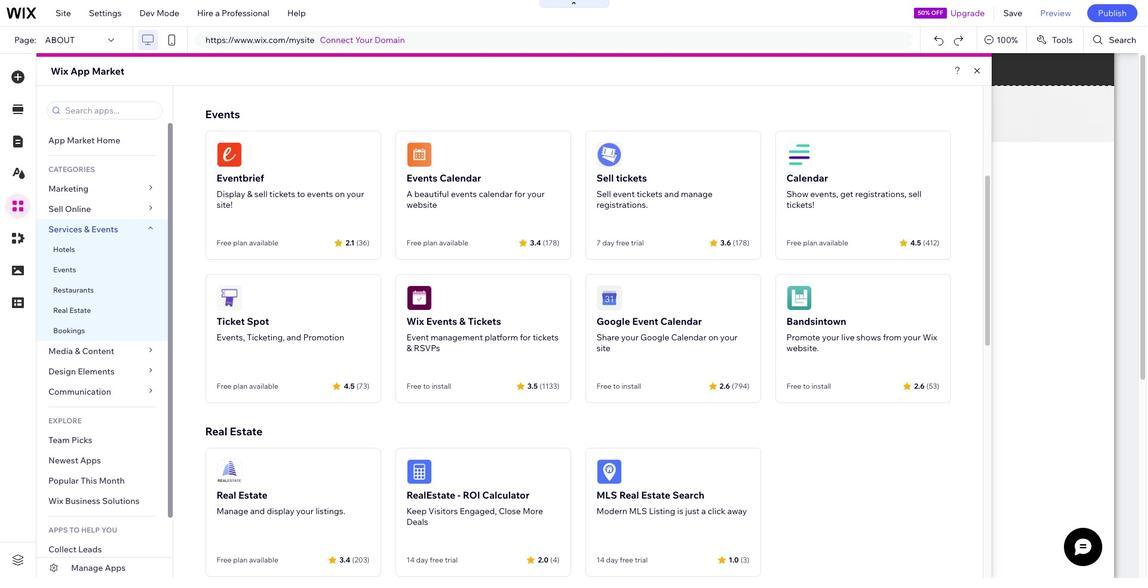 Task type: vqa. For each thing, say whether or not it's contained in the screenshot.
tickets in Wix Events & Tickets Event management platform for tickets & RSVPs
yes



Task type: describe. For each thing, give the bounding box(es) containing it.
day for realestate - roi calculator
[[416, 556, 428, 565]]

real estate link
[[36, 301, 168, 321]]

real up real estate logo on the left of page
[[205, 425, 227, 439]]

(3)
[[741, 556, 750, 565]]

real inside sidebar element
[[53, 306, 68, 315]]

3.4 (203)
[[340, 556, 370, 565]]

free right 7
[[616, 238, 630, 247]]

3.4 (178)
[[530, 238, 560, 247]]

(178) for calendar
[[543, 238, 560, 247]]

install for tickets
[[432, 382, 451, 391]]

available for show
[[819, 238, 849, 247]]

from
[[883, 332, 902, 343]]

bookings link
[[36, 321, 168, 341]]

& right "services"
[[84, 224, 90, 235]]

14 day free trial for mls
[[597, 556, 648, 565]]

wix events & tickets logo image
[[407, 286, 432, 311]]

registrations,
[[856, 189, 907, 200]]

(53)
[[927, 382, 940, 391]]

event inside wix events & tickets event management platform for tickets & rsvps
[[407, 332, 429, 343]]

0 vertical spatial a
[[215, 8, 220, 19]]

app market home
[[48, 135, 120, 146]]

preview
[[1041, 8, 1072, 19]]

1 horizontal spatial mls
[[629, 506, 647, 517]]

registrations.
[[597, 200, 648, 210]]

popular this month
[[48, 476, 125, 487]]

platform
[[485, 332, 518, 343]]

free plan available for show
[[787, 238, 849, 247]]

on for google event calendar
[[709, 332, 719, 343]]

site
[[56, 8, 71, 19]]

hire a professional
[[197, 8, 269, 19]]

this
[[81, 476, 97, 487]]

design
[[48, 366, 76, 377]]

design elements
[[48, 366, 115, 377]]

manage
[[681, 189, 713, 200]]

services & events link
[[36, 219, 168, 240]]

7 day free trial
[[597, 238, 644, 247]]

mls real estate search modern mls listing is just a click away
[[597, 490, 747, 517]]

bookings
[[53, 326, 85, 335]]

communication
[[48, 387, 113, 397]]

1 vertical spatial sell
[[597, 189, 611, 200]]

manage inside real estate manage and display your listings.
[[217, 506, 248, 517]]

0 horizontal spatial google
[[597, 316, 630, 328]]

sell tickets logo image
[[597, 142, 622, 167]]

free to install for events
[[407, 382, 451, 391]]

connect
[[320, 35, 353, 45]]

team
[[48, 435, 70, 446]]

(36)
[[356, 238, 370, 247]]

solutions
[[102, 496, 140, 507]]

display
[[217, 189, 245, 200]]

sell for online
[[48, 204, 63, 215]]

& inside eventbrief display & sell tickets to events on your site!
[[247, 189, 253, 200]]

apps
[[48, 526, 68, 535]]

sell inside eventbrief display & sell tickets to events on your site!
[[255, 189, 268, 200]]

google event calendar logo image
[[597, 286, 622, 311]]

preview button
[[1032, 0, 1081, 26]]

events down sell online link
[[91, 224, 118, 235]]

0 vertical spatial app
[[70, 65, 90, 77]]

apps for manage apps
[[105, 563, 126, 574]]

spot
[[247, 316, 269, 328]]

(794)
[[732, 382, 750, 391]]

display
[[267, 506, 294, 517]]

tools button
[[1027, 27, 1084, 53]]

events calendar logo image
[[407, 142, 432, 167]]

mode
[[157, 8, 179, 19]]

plan for spot
[[233, 382, 248, 391]]

3.4 for 3.4 (203)
[[340, 556, 351, 565]]

about
[[45, 35, 75, 45]]

your right share
[[621, 332, 639, 343]]

sell online link
[[36, 199, 168, 219]]

events,
[[811, 189, 839, 200]]

14 day free trial for realestate
[[407, 556, 458, 565]]

free for display
[[217, 238, 232, 247]]

wix for wix events & tickets event management platform for tickets & rsvps
[[407, 316, 424, 328]]

roi
[[463, 490, 480, 501]]

popular
[[48, 476, 79, 487]]

team picks
[[48, 435, 92, 446]]

50%
[[918, 9, 930, 17]]

to for bandsintown
[[803, 382, 810, 391]]

bandsintown
[[787, 316, 847, 328]]

listing
[[649, 506, 676, 517]]

to inside eventbrief display & sell tickets to events on your site!
[[297, 189, 305, 200]]

(203)
[[352, 556, 370, 565]]

2.0
[[538, 556, 549, 565]]

media & content
[[48, 346, 114, 357]]

1.0
[[729, 556, 739, 565]]

& right media
[[75, 346, 80, 357]]

eventbrief logo image
[[217, 142, 242, 167]]

deals
[[407, 517, 428, 528]]

events inside wix events & tickets event management platform for tickets & rsvps
[[426, 316, 457, 328]]

ticket
[[217, 316, 245, 328]]

sell for tickets
[[597, 172, 614, 184]]

app inside sidebar element
[[48, 135, 65, 146]]

free plan available for calendar
[[407, 238, 468, 247]]

free plan available for spot
[[217, 382, 278, 391]]

ticket spot events, ticketing, and promotion
[[217, 316, 344, 343]]

events down hotels
[[53, 265, 76, 274]]

to for wix
[[423, 382, 430, 391]]

more
[[523, 506, 543, 517]]

professional
[[222, 8, 269, 19]]

hotels
[[53, 245, 75, 254]]

site
[[597, 343, 611, 354]]

newest apps link
[[36, 451, 168, 471]]

wix business solutions link
[[36, 491, 168, 512]]

a inside mls real estate search modern mls listing is just a click away
[[702, 506, 706, 517]]

promote
[[787, 332, 821, 343]]

free for realestate - roi calculator
[[430, 556, 443, 565]]

14 for realestate - roi calculator
[[407, 556, 415, 565]]

install for share
[[622, 382, 642, 391]]

hotels link
[[36, 240, 168, 260]]

free for promote
[[787, 382, 802, 391]]

plan for display
[[233, 238, 248, 247]]

your inside events calendar a beautiful events calendar for your website
[[528, 189, 545, 200]]

wix inside bandsintown promote your live shows from your wix website.
[[923, 332, 938, 343]]

and inside real estate manage and display your listings.
[[250, 506, 265, 517]]

free for spot
[[217, 382, 232, 391]]

modern
[[597, 506, 628, 517]]

tickets inside eventbrief display & sell tickets to events on your site!
[[269, 189, 295, 200]]

estate up real estate logo on the left of page
[[230, 425, 263, 439]]

1.0 (3)
[[729, 556, 750, 565]]

50% off
[[918, 9, 944, 17]]

picks
[[72, 435, 92, 446]]

1 vertical spatial real estate
[[205, 425, 263, 439]]

collect
[[48, 544, 76, 555]]

on for eventbrief
[[335, 189, 345, 200]]

tickets right event
[[637, 189, 663, 200]]

close
[[499, 506, 521, 517]]

event inside google event calendar share your google calendar on your site
[[633, 316, 659, 328]]

communication link
[[36, 382, 168, 402]]

management
[[431, 332, 483, 343]]

2.6 for your
[[915, 382, 925, 391]]

your inside real estate manage and display your listings.
[[296, 506, 314, 517]]

and inside sell tickets sell event tickets and manage registrations.
[[665, 189, 679, 200]]

restaurants
[[53, 286, 94, 295]]

sell inside "calendar show events, get registrations, sell tickets!"
[[909, 189, 922, 200]]

online
[[65, 204, 91, 215]]

elements
[[78, 366, 115, 377]]

estate inside sidebar element
[[69, 306, 91, 315]]

live
[[842, 332, 855, 343]]

events calendar a beautiful events calendar for your website
[[407, 172, 545, 210]]

ticket spot logo image
[[217, 286, 242, 311]]

trial for mls real estate search
[[635, 556, 648, 565]]

newest apps
[[48, 455, 101, 466]]

sell online
[[48, 204, 91, 215]]

4.5 (73)
[[344, 382, 370, 391]]

your right from
[[904, 332, 921, 343]]

& up management
[[460, 316, 466, 328]]

real estate inside sidebar element
[[53, 306, 91, 315]]

and inside ticket spot events, ticketing, and promotion
[[287, 332, 301, 343]]

to for google
[[613, 382, 620, 391]]

domain
[[375, 35, 405, 45]]

free to install for event
[[597, 382, 642, 391]]

calendar show events, get registrations, sell tickets!
[[787, 172, 922, 210]]

ticketing,
[[247, 332, 285, 343]]



Task type: locate. For each thing, give the bounding box(es) containing it.
100% button
[[978, 27, 1027, 53]]

wix right from
[[923, 332, 938, 343]]

4.5 left (412) at right
[[911, 238, 922, 247]]

services & events
[[48, 224, 118, 235]]

1 horizontal spatial free to install
[[597, 382, 642, 391]]

apps for newest apps
[[80, 455, 101, 466]]

wix down the about at the top of page
[[51, 65, 68, 77]]

& left "rsvps"
[[407, 343, 412, 354]]

real inside real estate manage and display your listings.
[[217, 490, 236, 501]]

mls left listing
[[629, 506, 647, 517]]

plan for calendar
[[423, 238, 438, 247]]

3 free to install from the left
[[787, 382, 832, 391]]

free plan available for display
[[217, 238, 278, 247]]

shows
[[857, 332, 881, 343]]

2 horizontal spatial and
[[665, 189, 679, 200]]

1 vertical spatial 4.5
[[344, 382, 355, 391]]

services
[[48, 224, 82, 235]]

hire
[[197, 8, 213, 19]]

-
[[458, 490, 461, 501]]

realestate - roi calculator logo image
[[407, 460, 432, 485]]

2 14 day free trial from the left
[[597, 556, 648, 565]]

2.6 left (794)
[[720, 382, 730, 391]]

0 vertical spatial sell
[[597, 172, 614, 184]]

2 events from the left
[[451, 189, 477, 200]]

4.5 left (73)
[[344, 382, 355, 391]]

real estate logo image
[[217, 460, 242, 485]]

events inside eventbrief display & sell tickets to events on your site!
[[307, 189, 333, 200]]

app up the categories
[[48, 135, 65, 146]]

real estate down restaurants
[[53, 306, 91, 315]]

1 vertical spatial on
[[709, 332, 719, 343]]

14 day free trial down "deals"
[[407, 556, 458, 565]]

day right 7
[[603, 238, 615, 247]]

2.6
[[720, 382, 730, 391], [915, 382, 925, 391]]

dev mode
[[140, 8, 179, 19]]

google right share
[[641, 332, 670, 343]]

wix down wix events & tickets logo
[[407, 316, 424, 328]]

tickets!
[[787, 200, 815, 210]]

free plan available down tickets!
[[787, 238, 849, 247]]

a right hire
[[215, 8, 220, 19]]

free plan available down site!
[[217, 238, 278, 247]]

1 horizontal spatial sell
[[909, 189, 922, 200]]

manage down real estate logo on the left of page
[[217, 506, 248, 517]]

media & content link
[[36, 341, 168, 362]]

estate up listing
[[641, 490, 671, 501]]

0 horizontal spatial 14
[[407, 556, 415, 565]]

1 horizontal spatial (178)
[[733, 238, 750, 247]]

estate down restaurants
[[69, 306, 91, 315]]

available down beautiful
[[439, 238, 468, 247]]

on inside eventbrief display & sell tickets to events on your site!
[[335, 189, 345, 200]]

a
[[215, 8, 220, 19], [702, 506, 706, 517]]

2.6 (53)
[[915, 382, 940, 391]]

free for event
[[597, 382, 612, 391]]

events inside events calendar a beautiful events calendar for your website
[[407, 172, 438, 184]]

3 install from the left
[[812, 382, 832, 391]]

manage down leads
[[71, 563, 103, 574]]

free to install down website.
[[787, 382, 832, 391]]

day down modern
[[606, 556, 619, 565]]

3.5
[[528, 382, 538, 391]]

available down events,
[[819, 238, 849, 247]]

explore
[[48, 417, 82, 426]]

2.1 (36)
[[346, 238, 370, 247]]

search inside mls real estate search modern mls listing is just a click away
[[673, 490, 705, 501]]

available down ticketing,
[[249, 382, 278, 391]]

a right just
[[702, 506, 706, 517]]

3.4 for 3.4 (178)
[[530, 238, 541, 247]]

0 horizontal spatial events
[[307, 189, 333, 200]]

free for calendar
[[407, 238, 422, 247]]

1 horizontal spatial event
[[633, 316, 659, 328]]

0 horizontal spatial on
[[335, 189, 345, 200]]

marketing link
[[36, 179, 168, 199]]

wix inside sidebar element
[[48, 496, 63, 507]]

0 vertical spatial apps
[[80, 455, 101, 466]]

2.6 left (53)
[[915, 382, 925, 391]]

1 vertical spatial for
[[520, 332, 531, 343]]

sidebar element
[[36, 86, 173, 579]]

mls real estate search logo image
[[597, 460, 622, 485]]

0 horizontal spatial 4.5
[[344, 382, 355, 391]]

manage apps link
[[36, 558, 173, 579]]

4.5 for calendar
[[911, 238, 922, 247]]

tickets up event
[[616, 172, 647, 184]]

0 horizontal spatial and
[[250, 506, 265, 517]]

events link
[[36, 260, 168, 280]]

search button
[[1084, 27, 1148, 53]]

2 install from the left
[[622, 382, 642, 391]]

market up the search apps... field
[[92, 65, 124, 77]]

search
[[1110, 35, 1137, 45], [673, 490, 705, 501]]

tickets right platform
[[533, 332, 559, 343]]

realestate
[[407, 490, 456, 501]]

events up management
[[426, 316, 457, 328]]

0 horizontal spatial real estate
[[53, 306, 91, 315]]

1 horizontal spatial 14 day free trial
[[597, 556, 648, 565]]

market
[[92, 65, 124, 77], [67, 135, 95, 146]]

free to install for promote
[[787, 382, 832, 391]]

0 horizontal spatial install
[[432, 382, 451, 391]]

free down modern
[[620, 556, 634, 565]]

your
[[347, 189, 364, 200], [528, 189, 545, 200], [621, 332, 639, 343], [720, 332, 738, 343], [822, 332, 840, 343], [904, 332, 921, 343], [296, 506, 314, 517]]

1 vertical spatial a
[[702, 506, 706, 517]]

1 vertical spatial 3.4
[[340, 556, 351, 565]]

to
[[69, 526, 80, 535]]

estate
[[69, 306, 91, 315], [230, 425, 263, 439], [238, 490, 268, 501], [641, 490, 671, 501]]

plan for show
[[803, 238, 818, 247]]

real estate manage and display your listings.
[[217, 490, 345, 517]]

your left the live
[[822, 332, 840, 343]]

apps up this
[[80, 455, 101, 466]]

real estate up real estate logo on the left of page
[[205, 425, 263, 439]]

0 vertical spatial market
[[92, 65, 124, 77]]

free plan available down the website
[[407, 238, 468, 247]]

free for events
[[407, 382, 422, 391]]

free for mls real estate search
[[620, 556, 634, 565]]

a
[[407, 189, 413, 200]]

calendar
[[440, 172, 481, 184], [787, 172, 828, 184], [661, 316, 702, 328], [671, 332, 707, 343]]

events up eventbrief logo
[[205, 108, 240, 121]]

save button
[[995, 0, 1032, 26]]

2 horizontal spatial free to install
[[787, 382, 832, 391]]

off
[[932, 9, 944, 17]]

2 2.6 from the left
[[915, 382, 925, 391]]

search down publish
[[1110, 35, 1137, 45]]

1 2.6 from the left
[[720, 382, 730, 391]]

free to install down site
[[597, 382, 642, 391]]

3.5 (1133)
[[528, 382, 560, 391]]

1 vertical spatial search
[[673, 490, 705, 501]]

manage
[[217, 506, 248, 517], [71, 563, 103, 574]]

0 horizontal spatial apps
[[80, 455, 101, 466]]

home
[[97, 135, 120, 146]]

1 horizontal spatial app
[[70, 65, 90, 77]]

(73)
[[357, 382, 370, 391]]

(412)
[[923, 238, 940, 247]]

1 free to install from the left
[[407, 382, 451, 391]]

2 14 from the left
[[597, 556, 605, 565]]

0 vertical spatial manage
[[217, 506, 248, 517]]

1 horizontal spatial real estate
[[205, 425, 263, 439]]

1 horizontal spatial install
[[622, 382, 642, 391]]

1 vertical spatial apps
[[105, 563, 126, 574]]

rsvps
[[414, 343, 440, 354]]

1 horizontal spatial 2.6
[[915, 382, 925, 391]]

1 vertical spatial market
[[67, 135, 95, 146]]

free plan available down display
[[217, 556, 278, 565]]

your inside eventbrief display & sell tickets to events on your site!
[[347, 189, 364, 200]]

0 vertical spatial 4.5
[[911, 238, 922, 247]]

7
[[597, 238, 601, 247]]

manage inside manage apps link
[[71, 563, 103, 574]]

and right ticketing,
[[287, 332, 301, 343]]

sell inside sidebar element
[[48, 204, 63, 215]]

1 vertical spatial google
[[641, 332, 670, 343]]

sell
[[255, 189, 268, 200], [909, 189, 922, 200]]

tickets right display
[[269, 189, 295, 200]]

wix inside wix events & tickets event management platform for tickets & rsvps
[[407, 316, 424, 328]]

available for calendar
[[439, 238, 468, 247]]

14 for mls real estate search
[[597, 556, 605, 565]]

and left manage
[[665, 189, 679, 200]]

0 horizontal spatial a
[[215, 8, 220, 19]]

get
[[841, 189, 854, 200]]

0 vertical spatial mls
[[597, 490, 617, 501]]

0 horizontal spatial (178)
[[543, 238, 560, 247]]

tickets inside wix events & tickets event management platform for tickets & rsvps
[[533, 332, 559, 343]]

day down "deals"
[[416, 556, 428, 565]]

free to install down "rsvps"
[[407, 382, 451, 391]]

search inside button
[[1110, 35, 1137, 45]]

3.6
[[721, 238, 731, 247]]

click
[[708, 506, 726, 517]]

events inside events calendar a beautiful events calendar for your website
[[451, 189, 477, 200]]

apps
[[80, 455, 101, 466], [105, 563, 126, 574]]

14 right (4)
[[597, 556, 605, 565]]

2 (178) from the left
[[733, 238, 750, 247]]

available down eventbrief display & sell tickets to events on your site!
[[249, 238, 278, 247]]

0 vertical spatial on
[[335, 189, 345, 200]]

settings
[[89, 8, 122, 19]]

for right calendar
[[515, 189, 526, 200]]

team picks link
[[36, 430, 168, 451]]

sell left event
[[597, 189, 611, 200]]

0 vertical spatial google
[[597, 316, 630, 328]]

1 horizontal spatial 3.4
[[530, 238, 541, 247]]

app
[[70, 65, 90, 77], [48, 135, 65, 146]]

2 sell from the left
[[909, 189, 922, 200]]

1 horizontal spatial google
[[641, 332, 670, 343]]

(178) left 7
[[543, 238, 560, 247]]

apps down collect leads link
[[105, 563, 126, 574]]

away
[[728, 506, 747, 517]]

real up bookings
[[53, 306, 68, 315]]

2.1
[[346, 238, 355, 247]]

2.0 (4)
[[538, 556, 560, 565]]

1 events from the left
[[307, 189, 333, 200]]

0 horizontal spatial 2.6
[[720, 382, 730, 391]]

is
[[677, 506, 684, 517]]

apps inside "link"
[[80, 455, 101, 466]]

just
[[686, 506, 700, 517]]

0 vertical spatial search
[[1110, 35, 1137, 45]]

2 free to install from the left
[[597, 382, 642, 391]]

publish
[[1099, 8, 1127, 19]]

wix down popular
[[48, 496, 63, 507]]

0 horizontal spatial search
[[673, 490, 705, 501]]

save
[[1004, 8, 1023, 19]]

0 horizontal spatial mls
[[597, 490, 617, 501]]

3.6 (178)
[[721, 238, 750, 247]]

1 horizontal spatial and
[[287, 332, 301, 343]]

1 vertical spatial manage
[[71, 563, 103, 574]]

app down the about at the top of page
[[70, 65, 90, 77]]

sell right registrations, in the right top of the page
[[909, 189, 922, 200]]

4.5
[[911, 238, 922, 247], [344, 382, 355, 391]]

1 sell from the left
[[255, 189, 268, 200]]

calendar inside events calendar a beautiful events calendar for your website
[[440, 172, 481, 184]]

publish button
[[1088, 4, 1138, 22]]

0 horizontal spatial event
[[407, 332, 429, 343]]

0 vertical spatial and
[[665, 189, 679, 200]]

for inside events calendar a beautiful events calendar for your website
[[515, 189, 526, 200]]

and left display
[[250, 506, 265, 517]]

calendar
[[479, 189, 513, 200]]

google up share
[[597, 316, 630, 328]]

free to install
[[407, 382, 451, 391], [597, 382, 642, 391], [787, 382, 832, 391]]

realestate - roi calculator keep visitors engaged, close more deals
[[407, 490, 543, 528]]

upgrade
[[951, 8, 985, 19]]

real inside mls real estate search modern mls listing is just a click away
[[620, 490, 639, 501]]

(178) for tickets
[[733, 238, 750, 247]]

for right platform
[[520, 332, 531, 343]]

0 horizontal spatial sell
[[255, 189, 268, 200]]

real down real estate logo on the left of page
[[217, 490, 236, 501]]

1 vertical spatial mls
[[629, 506, 647, 517]]

events up beautiful
[[407, 172, 438, 184]]

0 horizontal spatial 14 day free trial
[[407, 556, 458, 565]]

design elements link
[[36, 362, 168, 382]]

1 horizontal spatial events
[[451, 189, 477, 200]]

1 vertical spatial and
[[287, 332, 301, 343]]

trial for realestate - roi calculator
[[445, 556, 458, 565]]

2 vertical spatial sell
[[48, 204, 63, 215]]

wix business solutions
[[48, 496, 140, 507]]

14 day free trial
[[407, 556, 458, 565], [597, 556, 648, 565]]

1 horizontal spatial 4.5
[[911, 238, 922, 247]]

0 horizontal spatial 3.4
[[340, 556, 351, 565]]

wix for wix business solutions
[[48, 496, 63, 507]]

2 horizontal spatial install
[[812, 382, 832, 391]]

sell left the online
[[48, 204, 63, 215]]

1 (178) from the left
[[543, 238, 560, 247]]

1 horizontal spatial a
[[702, 506, 706, 517]]

wix for wix app market
[[51, 65, 68, 77]]

estate up display
[[238, 490, 268, 501]]

sell tickets sell event tickets and manage registrations.
[[597, 172, 713, 210]]

0 vertical spatial 3.4
[[530, 238, 541, 247]]

promotion
[[303, 332, 344, 343]]

on inside google event calendar share your google calendar on your site
[[709, 332, 719, 343]]

calendar logo image
[[787, 142, 812, 167]]

1 horizontal spatial on
[[709, 332, 719, 343]]

1 horizontal spatial 14
[[597, 556, 605, 565]]

market inside sidebar element
[[67, 135, 95, 146]]

media
[[48, 346, 73, 357]]

available for spot
[[249, 382, 278, 391]]

1 vertical spatial event
[[407, 332, 429, 343]]

0 vertical spatial event
[[633, 316, 659, 328]]

real estate
[[53, 306, 91, 315], [205, 425, 263, 439]]

0 vertical spatial for
[[515, 189, 526, 200]]

your up 2.6 (794)
[[720, 332, 738, 343]]

calendar inside "calendar show events, get registrations, sell tickets!"
[[787, 172, 828, 184]]

day
[[603, 238, 615, 247], [416, 556, 428, 565], [606, 556, 619, 565]]

estate inside mls real estate search modern mls listing is just a click away
[[641, 490, 671, 501]]

collect leads link
[[36, 540, 168, 560]]

your right display
[[296, 506, 314, 517]]

bandsintown promote your live shows from your wix website.
[[787, 316, 938, 354]]

2.6 for calendar
[[720, 382, 730, 391]]

leads
[[78, 544, 102, 555]]

0 horizontal spatial manage
[[71, 563, 103, 574]]

14 day free trial down modern
[[597, 556, 648, 565]]

0 horizontal spatial app
[[48, 135, 65, 146]]

1 14 day free trial from the left
[[407, 556, 458, 565]]

install
[[432, 382, 451, 391], [622, 382, 642, 391], [812, 382, 832, 391]]

Search apps... field
[[62, 102, 158, 119]]

1 vertical spatial app
[[48, 135, 65, 146]]

event
[[613, 189, 635, 200]]

0 vertical spatial real estate
[[53, 306, 91, 315]]

mls up modern
[[597, 490, 617, 501]]

free for show
[[787, 238, 802, 247]]

your up 2.1 (36)
[[347, 189, 364, 200]]

estate inside real estate manage and display your listings.
[[238, 490, 268, 501]]

bandsintown logo image
[[787, 286, 812, 311]]

beautiful
[[414, 189, 449, 200]]

sell down the sell tickets logo at the top right
[[597, 172, 614, 184]]

1 horizontal spatial manage
[[217, 506, 248, 517]]

available for display
[[249, 238, 278, 247]]

1 14 from the left
[[407, 556, 415, 565]]

marketing
[[48, 183, 89, 194]]

for inside wix events & tickets event management platform for tickets & rsvps
[[520, 332, 531, 343]]

listings.
[[316, 506, 345, 517]]

& down eventbrief
[[247, 189, 253, 200]]

4.5 for ticket spot
[[344, 382, 355, 391]]

available down display
[[249, 556, 278, 565]]

(178) right "3.6"
[[733, 238, 750, 247]]

1 horizontal spatial apps
[[105, 563, 126, 574]]

0 horizontal spatial free to install
[[407, 382, 451, 391]]

install for live
[[812, 382, 832, 391]]

(1133)
[[540, 382, 560, 391]]

1 horizontal spatial search
[[1110, 35, 1137, 45]]

2 vertical spatial and
[[250, 506, 265, 517]]

free down visitors
[[430, 556, 443, 565]]

help
[[287, 8, 306, 19]]

market left home
[[67, 135, 95, 146]]

1 install from the left
[[432, 382, 451, 391]]

sell down eventbrief
[[255, 189, 268, 200]]

14 down "deals"
[[407, 556, 415, 565]]

real up modern
[[620, 490, 639, 501]]

day for mls real estate search
[[606, 556, 619, 565]]

search up just
[[673, 490, 705, 501]]

your right calendar
[[528, 189, 545, 200]]

free plan available down events,
[[217, 382, 278, 391]]

tickets
[[616, 172, 647, 184], [269, 189, 295, 200], [637, 189, 663, 200], [533, 332, 559, 343]]



